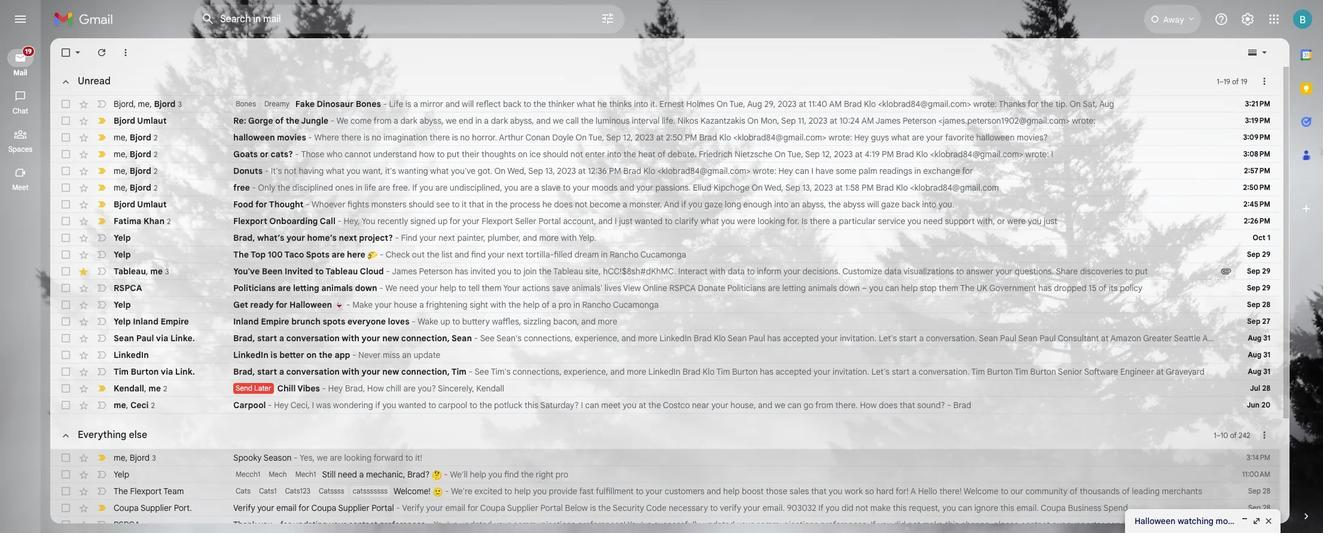 Task type: locate. For each thing, give the bounding box(es) containing it.
put left their
[[447, 149, 460, 160]]

2 letting from the left
[[782, 283, 806, 294]]

͏
[[597, 233, 599, 244], [599, 233, 601, 244], [601, 233, 603, 244], [603, 233, 605, 244], [605, 233, 607, 244], [607, 233, 609, 244], [609, 233, 612, 244], [612, 233, 614, 244], [614, 233, 616, 244], [616, 233, 618, 244], [618, 233, 620, 244], [620, 233, 622, 244], [622, 233, 625, 244], [625, 233, 627, 244], [627, 233, 629, 244], [629, 233, 631, 244], [631, 233, 633, 244], [633, 233, 635, 244], [635, 233, 637, 244], [637, 233, 640, 244], [640, 233, 642, 244], [642, 233, 644, 244], [644, 233, 646, 244], [646, 233, 648, 244], [648, 233, 650, 244], [650, 233, 652, 244], [652, 233, 655, 244], [655, 233, 657, 244], [657, 233, 659, 244], [659, 233, 661, 244], [661, 233, 663, 244], [663, 233, 665, 244], [665, 233, 667, 244], [667, 233, 670, 244], [670, 233, 672, 244], [672, 233, 674, 244], [674, 233, 676, 244], [676, 233, 678, 244], [678, 233, 680, 244], [680, 233, 682, 244], [682, 233, 685, 244], [685, 233, 687, 244], [687, 233, 689, 244], [689, 233, 691, 244], [691, 233, 693, 244], [693, 233, 695, 244], [695, 233, 697, 244], [697, 233, 700, 244], [700, 233, 702, 244], [702, 233, 704, 244], [704, 233, 706, 244], [706, 233, 708, 244], [708, 233, 710, 244], [710, 233, 712, 244], [712, 233, 715, 244], [715, 233, 717, 244], [717, 233, 719, 244], [719, 233, 721, 244], [721, 233, 723, 244], [723, 233, 725, 244], [725, 233, 727, 244], [727, 233, 730, 244], [730, 233, 732, 244], [732, 233, 734, 244], [734, 233, 736, 244], [736, 233, 738, 244], [738, 233, 740, 244], [740, 233, 742, 244], [742, 233, 745, 244], [745, 233, 747, 244], [747, 233, 749, 244], [749, 233, 751, 244], [751, 233, 753, 244], [753, 233, 755, 244], [686, 249, 689, 260], [688, 249, 691, 260], [691, 249, 693, 260], [693, 249, 695, 260], [695, 249, 697, 260], [699, 249, 701, 260], [701, 249, 704, 260], [703, 249, 706, 260], [706, 249, 708, 260], [710, 249, 712, 260], [712, 249, 714, 260], [714, 249, 716, 260], [716, 249, 719, 260], [719, 249, 721, 260], [721, 249, 723, 260], [723, 249, 725, 260], [725, 249, 727, 260], [727, 249, 729, 260], [731, 249, 734, 260], [734, 249, 736, 260], [736, 249, 738, 260], [738, 249, 740, 260], [742, 249, 744, 260], [744, 249, 746, 260], [746, 249, 749, 260], [749, 249, 751, 260], [751, 249, 753, 260], [753, 249, 755, 260], [755, 249, 757, 260], [757, 249, 759, 260], [759, 249, 761, 260], [764, 249, 766, 260], [766, 249, 768, 260], [768, 249, 770, 260], [770, 249, 772, 260], [774, 249, 776, 260], [776, 249, 779, 260], [779, 249, 781, 260], [781, 249, 783, 260], [783, 249, 785, 260], [785, 249, 787, 260], [787, 249, 789, 260], [789, 249, 791, 260], [791, 249, 794, 260], [796, 249, 798, 260], [798, 249, 800, 260], [800, 249, 802, 260], [802, 249, 804, 260], [806, 249, 809, 260], [659, 300, 661, 311], [661, 300, 663, 311], [663, 300, 665, 311], [665, 300, 667, 311], [667, 300, 670, 311], [670, 300, 672, 311], [672, 300, 674, 311], [674, 300, 676, 311], [676, 300, 678, 311], [678, 300, 680, 311], [680, 300, 682, 311], [682, 300, 685, 311], [685, 300, 687, 311], [687, 300, 689, 311], [689, 300, 691, 311], [691, 300, 693, 311], [693, 300, 695, 311], [695, 300, 697, 311], [697, 300, 700, 311], [700, 300, 702, 311], [702, 300, 704, 311], [704, 300, 706, 311], [706, 300, 708, 311], [708, 300, 710, 311], [710, 300, 712, 311], [712, 300, 715, 311], [715, 300, 717, 311], [717, 300, 719, 311], [719, 300, 721, 311], [721, 300, 723, 311], [723, 300, 725, 311], [725, 300, 727, 311], [727, 300, 730, 311], [730, 300, 732, 311], [732, 300, 734, 311], [734, 300, 736, 311], [736, 300, 738, 311], [738, 300, 740, 311], [740, 300, 743, 311], [743, 300, 745, 311], [745, 300, 747, 311], [747, 300, 749, 311], [749, 300, 751, 311], [751, 300, 753, 311], [753, 300, 755, 311], [755, 300, 758, 311], [758, 300, 760, 311], [760, 300, 762, 311], [762, 300, 764, 311], [764, 300, 766, 311], [766, 300, 768, 311], [768, 300, 770, 311], [770, 300, 773, 311], [773, 300, 775, 311], [775, 300, 777, 311], [777, 300, 779, 311], [779, 300, 781, 311], [781, 300, 783, 311], [783, 300, 785, 311], [785, 300, 788, 311], [788, 300, 790, 311], [617, 317, 620, 327], [620, 317, 622, 327], [622, 317, 624, 327], [624, 317, 626, 327], [626, 317, 628, 327], [628, 317, 630, 327], [630, 317, 632, 327], [632, 317, 635, 327], [635, 317, 637, 327], [637, 317, 639, 327], [639, 317, 641, 327], [641, 317, 643, 327], [643, 317, 645, 327], [645, 317, 648, 327], [647, 317, 650, 327], [650, 317, 652, 327], [652, 317, 654, 327], [654, 317, 656, 327], [656, 317, 658, 327], [658, 317, 660, 327], [660, 317, 663, 327], [662, 317, 665, 327], [665, 317, 667, 327], [667, 317, 669, 327], [669, 317, 671, 327], [671, 317, 673, 327], [673, 317, 675, 327], [675, 317, 678, 327], [678, 317, 680, 327], [680, 317, 682, 327], [682, 317, 684, 327], [684, 317, 686, 327], [686, 317, 688, 327], [688, 317, 690, 327], [690, 317, 693, 327], [693, 317, 695, 327], [695, 317, 697, 327], [697, 317, 699, 327], [699, 317, 701, 327], [701, 317, 703, 327], [703, 317, 705, 327], [705, 317, 708, 327], [708, 317, 710, 327], [710, 317, 712, 327], [712, 317, 714, 327], [714, 317, 716, 327], [716, 317, 718, 327], [718, 317, 720, 327], [720, 317, 723, 327], [723, 317, 725, 327], [725, 317, 727, 327], [727, 317, 729, 327], [729, 317, 731, 327], [731, 317, 733, 327], [733, 317, 735, 327], [735, 317, 738, 327], [738, 317, 740, 327], [740, 317, 742, 327], [742, 317, 744, 327], [744, 317, 746, 327], [746, 317, 748, 327], [748, 317, 750, 327], [750, 317, 753, 327], [753, 317, 755, 327], [755, 317, 757, 327], [757, 317, 759, 327], [759, 317, 761, 327], [761, 317, 763, 327], [763, 317, 765, 327], [765, 317, 768, 327], [768, 317, 770, 327], [770, 317, 772, 327], [772, 317, 774, 327], [774, 317, 776, 327], [441, 350, 443, 361], [443, 350, 445, 361], [445, 350, 447, 361], [447, 350, 449, 361], [449, 350, 451, 361], [451, 350, 453, 361], [453, 350, 456, 361], [456, 350, 458, 361], [458, 350, 460, 361], [460, 350, 462, 361], [462, 350, 464, 361], [464, 350, 466, 361], [466, 350, 468, 361], [468, 350, 471, 361], [471, 350, 473, 361], [473, 350, 475, 361], [475, 350, 477, 361], [477, 350, 479, 361], [479, 350, 481, 361], [481, 350, 483, 361], [483, 350, 486, 361], [486, 350, 488, 361], [488, 350, 490, 361], [490, 350, 492, 361], [492, 350, 494, 361], [494, 350, 496, 361], [496, 350, 498, 361], [498, 350, 501, 361], [501, 350, 503, 361], [503, 350, 505, 361], [505, 350, 507, 361], [507, 350, 509, 361], [509, 350, 511, 361], [511, 350, 513, 361], [513, 350, 516, 361], [516, 350, 518, 361], [518, 350, 520, 361], [520, 350, 522, 361], [522, 350, 524, 361], [524, 350, 526, 361], [526, 350, 528, 361], [528, 350, 531, 361], [531, 350, 533, 361], [533, 350, 535, 361], [535, 350, 537, 361], [537, 350, 539, 361], [539, 350, 541, 361], [541, 350, 543, 361], [543, 350, 546, 361], [546, 350, 548, 361], [548, 350, 550, 361], [550, 350, 552, 361], [552, 350, 554, 361], [554, 350, 556, 361], [556, 350, 558, 361], [558, 350, 561, 361], [561, 350, 563, 361], [563, 350, 565, 361], [565, 350, 567, 361], [567, 350, 569, 361], [569, 350, 571, 361], [571, 350, 573, 361], [573, 350, 576, 361], [576, 350, 578, 361], [578, 350, 580, 361], [580, 350, 582, 361], [582, 350, 584, 361], [584, 350, 586, 361], [586, 350, 589, 361], [588, 350, 591, 361], [591, 350, 593, 361], [593, 350, 595, 361], [595, 350, 597, 361], [597, 350, 599, 361], [599, 350, 601, 361], [601, 350, 604, 361], [603, 350, 606, 361], [606, 350, 608, 361], [608, 350, 610, 361], [610, 350, 612, 361], [612, 350, 614, 361], [614, 350, 616, 361], [616, 350, 619, 361], [619, 350, 621, 361], [621, 350, 623, 361], [623, 350, 625, 361], [625, 350, 627, 361], [627, 350, 629, 361], [629, 350, 631, 361], [631, 350, 634, 361], [569, 470, 571, 480], [571, 470, 573, 480], [573, 470, 575, 480], [575, 470, 577, 480], [577, 470, 579, 480], [579, 470, 581, 480], [581, 470, 584, 480], [584, 470, 586, 480], [586, 470, 588, 480], [588, 470, 590, 480], [590, 470, 592, 480], [592, 470, 594, 480], [594, 470, 596, 480], [596, 470, 599, 480], [599, 470, 601, 480], [601, 470, 603, 480], [603, 470, 605, 480], [605, 470, 607, 480], [607, 470, 609, 480], [609, 470, 611, 480], [611, 470, 614, 480], [614, 470, 616, 480], [616, 470, 618, 480], [618, 470, 620, 480], [620, 470, 622, 480], [622, 470, 624, 480], [624, 470, 626, 480], [626, 470, 629, 480], [629, 470, 631, 480], [631, 470, 633, 480], [633, 470, 635, 480], [635, 470, 637, 480], [637, 470, 639, 480], [639, 470, 641, 480], [641, 470, 644, 480], [644, 470, 646, 480], [646, 470, 648, 480], [648, 470, 650, 480], [650, 470, 652, 480], [652, 470, 654, 480], [654, 470, 656, 480], [656, 470, 659, 480], [659, 470, 661, 480], [661, 470, 663, 480], [663, 470, 665, 480], [665, 470, 667, 480], [667, 470, 669, 480], [669, 470, 671, 480], [671, 470, 674, 480], [674, 470, 676, 480], [676, 470, 678, 480], [678, 470, 680, 480], [680, 470, 682, 480], [682, 470, 684, 480], [684, 470, 686, 480], [686, 470, 689, 480], [689, 470, 691, 480], [691, 470, 693, 480], [693, 470, 695, 480], [695, 470, 697, 480], [697, 470, 699, 480], [699, 470, 701, 480], [701, 470, 704, 480], [704, 470, 706, 480], [706, 470, 708, 480], [708, 470, 710, 480], [710, 470, 712, 480], [712, 470, 714, 480], [714, 470, 716, 480], [716, 470, 719, 480], [719, 470, 721, 480], [721, 470, 723, 480], [723, 470, 725, 480], [725, 470, 727, 480], [727, 470, 729, 480], [729, 470, 732, 480], [731, 470, 734, 480], [734, 470, 736, 480], [736, 470, 738, 480], [738, 470, 740, 480], [740, 470, 742, 480], [742, 470, 744, 480]]

should up signed
[[409, 199, 434, 210]]

0 vertical spatial we
[[337, 115, 348, 126]]

2 vertical spatial sep 28
[[1249, 504, 1271, 513]]

klo
[[864, 99, 876, 109], [719, 132, 731, 143], [916, 149, 928, 160], [644, 166, 656, 177], [896, 182, 908, 193], [714, 333, 726, 344], [703, 367, 715, 378]]

, for goats or cats?
[[125, 149, 128, 159]]

sep 28 for make your house a frightening sight with the help of a pro in rancho cucamonga ͏ ͏ ͏ ͏ ͏ ͏ ͏ ͏ ͏ ͏ ͏ ͏ ͏ ͏ ͏ ͏ ͏ ͏ ͏ ͏ ͏ ͏ ͏ ͏ ͏ ͏ ͏ ͏ ͏ ͏ ͏ ͏ ͏ ͏ ͏ ͏ ͏ ͏ ͏ ͏ ͏ ͏ ͏ ͏ ͏ ͏ ͏ ͏ ͏ ͏ ͏ ͏ ͏ ͏ ͏ ͏ ͏ ͏ ͏ ͏ ͏
[[1247, 300, 1271, 309]]

0 horizontal spatial abyss,
[[420, 115, 444, 126]]

need inside everything else tab panel
[[338, 470, 357, 480]]

2 data from the left
[[885, 266, 902, 277]]

, for donuts
[[125, 165, 128, 176]]

conversation. down 'stop'
[[926, 333, 977, 344]]

0 vertical spatial make
[[871, 503, 891, 514]]

0 horizontal spatial 1
[[1214, 431, 1217, 440]]

more down online
[[638, 333, 658, 344]]

1
[[1217, 77, 1220, 86], [1268, 233, 1271, 242], [1214, 431, 1217, 440]]

, for carpool
[[126, 400, 128, 411]]

2 horizontal spatial tue,
[[788, 149, 803, 160]]

2 vertical spatial 31
[[1264, 367, 1271, 376]]

yelp for get ready for halloween
[[114, 300, 131, 311]]

aug for never miss an update ͏ ͏ ͏ ͏ ͏ ͏ ͏ ͏ ͏ ͏ ͏ ͏ ͏ ͏ ͏ ͏ ͏ ͏ ͏ ͏ ͏ ͏ ͏ ͏ ͏ ͏ ͏ ͏ ͏ ͏ ͏ ͏ ͏ ͏ ͏ ͏ ͏ ͏ ͏ ͏ ͏ ͏ ͏ ͏ ͏ ͏ ͏ ͏ ͏ ͏ ͏ ͏ ͏ ͏ ͏ ͏ ͏ ͏ ͏ ͏ ͏ ͏ ͏ ͏ ͏ ͏ ͏ ͏ ͏ ͏ ͏ ͏ ͏ ͏ ͏ ͏ ͏ ͏ ͏ ͏ ͏ ͏ ͏ ͏ ͏ ͏ ͏ ͏ ͏ ͏
[[1248, 351, 1262, 360]]

jun
[[1247, 401, 1260, 410]]

you've down 🙂 icon
[[434, 520, 458, 531]]

on inside everything else tab panel
[[1162, 520, 1172, 531]]

it.
[[651, 99, 658, 109]]

you right thank
[[259, 520, 272, 531]]

0 vertical spatial 29
[[1262, 250, 1271, 259]]

2 yelp from the top
[[114, 249, 131, 260]]

help
[[440, 283, 456, 294], [902, 283, 918, 294], [523, 300, 540, 311], [470, 470, 486, 480], [514, 486, 531, 497], [723, 486, 740, 497]]

1 just from the left
[[619, 216, 633, 227]]

bjord umlaut for re: gorge of the jungle
[[114, 115, 167, 126]]

just down monster.
[[619, 216, 633, 227]]

0 horizontal spatial letting
[[293, 283, 319, 294]]

2 communications from the left
[[756, 520, 819, 531]]

3:21 pm
[[1245, 99, 1271, 108]]

linkedin is better on the app - never miss an update ͏ ͏ ͏ ͏ ͏ ͏ ͏ ͏ ͏ ͏ ͏ ͏ ͏ ͏ ͏ ͏ ͏ ͏ ͏ ͏ ͏ ͏ ͏ ͏ ͏ ͏ ͏ ͏ ͏ ͏ ͏ ͏ ͏ ͏ ͏ ͏ ͏ ͏ ͏ ͏ ͏ ͏ ͏ ͏ ͏ ͏ ͏ ͏ ͏ ͏ ͏ ͏ ͏ ͏ ͏ ͏ ͏ ͏ ͏ ͏ ͏ ͏ ͏ ͏ ͏ ͏ ͏ ͏ ͏ ͏ ͏ ͏ ͏ ͏ ͏ ͏ ͏ ͏ ͏ ͏ ͏ ͏ ͏ ͏ ͏ ͏ ͏ ͏ ͏ ͏
[[233, 350, 634, 361]]

the inside everything else tab panel
[[114, 486, 128, 497]]

sizzling
[[523, 317, 551, 327]]

peterson down list
[[419, 266, 453, 277]]

2 were from the left
[[1008, 216, 1026, 227]]

pro inside unread tab panel
[[559, 300, 572, 311]]

– for unread
[[1220, 77, 1224, 86]]

2 for halloween movies
[[154, 133, 158, 142]]

email. down those
[[763, 503, 785, 514]]

1 vertical spatial aug 31
[[1248, 351, 1271, 360]]

28 down 11:00 am
[[1263, 487, 1271, 496]]

3 for me
[[165, 267, 169, 276]]

out
[[412, 249, 425, 260]]

inland empire brunch spots everyone loves - wake up to buttery waffles, sizzling bacon, and more ͏ ͏ ͏ ͏ ͏ ͏ ͏ ͏ ͏ ͏ ͏ ͏ ͏ ͏ ͏ ͏ ͏ ͏ ͏ ͏ ͏ ͏ ͏ ͏ ͏ ͏ ͏ ͏ ͏ ͏ ͏ ͏ ͏ ͏ ͏ ͏ ͏ ͏ ͏ ͏ ͏ ͏ ͏ ͏ ͏ ͏ ͏ ͏ ͏ ͏ ͏ ͏ ͏ ͏ ͏ ͏ ͏ ͏ ͏ ͏ ͏ ͏ ͏ ͏ ͏ ͏ ͏ ͏ ͏ ͏ ͏ ͏ ͏ ͏
[[233, 317, 776, 327]]

work
[[845, 486, 863, 497]]

minimize image
[[1240, 517, 1250, 527]]

did up the "preferences." on the bottom of the page
[[842, 503, 854, 514]]

of right 15
[[1099, 283, 1107, 294]]

if down send later chill vibes - hey brad, how chill are you? sincerely, kendall
[[375, 400, 380, 411]]

animals
[[321, 283, 353, 294], [808, 283, 837, 294]]

everything else tab panel
[[50, 414, 1280, 534]]

1 left inbox section options image
[[1217, 77, 1220, 86]]

1 inside everything else tab panel
[[1214, 431, 1217, 440]]

back
[[503, 99, 522, 109], [902, 199, 920, 210]]

1 horizontal spatial them
[[939, 283, 959, 294]]

1 vertical spatial wanted
[[398, 400, 426, 411]]

0 vertical spatial if
[[412, 182, 417, 193]]

– inside everything else tab panel
[[1217, 431, 1221, 440]]

project?
[[359, 233, 393, 244]]

0 vertical spatial wanted
[[635, 216, 663, 227]]

the left tip.
[[1041, 99, 1054, 109]]

0 vertical spatial invitation.
[[840, 333, 877, 344]]

0 vertical spatial sep 29
[[1247, 250, 1271, 259]]

leading
[[1132, 486, 1160, 497]]

0 vertical spatial umlaut
[[137, 115, 167, 126]]

5 yelp from the top
[[114, 470, 129, 480]]

tableau , me 3
[[114, 266, 169, 277]]

flexport down food
[[233, 216, 267, 227]]

fights
[[348, 199, 369, 210]]

abyss, up 'is'
[[802, 199, 826, 210]]

start
[[257, 333, 277, 344], [899, 333, 917, 344], [257, 367, 277, 378], [892, 367, 910, 378]]

11,
[[798, 115, 807, 126]]

15 row from the top
[[50, 330, 1280, 347]]

and up meet on the bottom left of the page
[[610, 367, 625, 378]]

0 horizontal spatial updated
[[460, 520, 492, 531]]

10
[[1221, 431, 1229, 440]]

is inside everything else tab panel
[[590, 503, 596, 514]]

flexport inside everything else tab panel
[[130, 486, 162, 497]]

0 vertical spatial experience,
[[575, 333, 619, 344]]

who
[[327, 149, 343, 160]]

0 horizontal spatial no
[[372, 132, 381, 143]]

1 vertical spatial he
[[542, 199, 552, 210]]

row containing yelp inland empire
[[50, 314, 1280, 330]]

tue, up kazantzakis
[[730, 99, 746, 109]]

thank you - for updating your contact preferences - you've updated your communications preferences! you've successfully updated your communications preferences. if you did not make this change, please contact our supporter services team on 0300
[[233, 520, 1195, 531]]

1 horizontal spatial put
[[1135, 266, 1148, 277]]

back right reflect
[[503, 99, 522, 109]]

yelp up sean paul via linke.
[[114, 317, 131, 327]]

our left the supporter
[[1052, 520, 1065, 531]]

james up the guys
[[876, 115, 901, 126]]

more
[[539, 233, 559, 244], [598, 317, 617, 327], [638, 333, 658, 344], [627, 367, 646, 378]]

0 horizontal spatial an
[[402, 350, 412, 361]]

rspca for thank you - for updating your contact preferences
[[114, 520, 140, 531]]

help up verify at the right of the page
[[723, 486, 740, 497]]

1 vertical spatial need
[[399, 283, 419, 294]]

6 ͏͏ from the left
[[772, 249, 774, 260]]

1 vertical spatial connections,
[[513, 367, 562, 378]]

28 for coupa supplier port.
[[1263, 504, 1271, 513]]

main content
[[50, 38, 1290, 534]]

are inside everything else tab panel
[[330, 453, 342, 464]]

0 vertical spatial conversation
[[286, 333, 340, 344]]

portal right seller
[[539, 216, 561, 227]]

connection, for tim
[[401, 367, 450, 378]]

inform
[[757, 266, 782, 277]]

0 horizontal spatial down
[[355, 283, 377, 294]]

to down you?
[[428, 400, 436, 411]]

pro
[[559, 300, 572, 311], [556, 470, 569, 480]]

row containing tableau
[[50, 263, 1280, 280]]

1 were from the left
[[737, 216, 756, 227]]

want,
[[363, 166, 383, 177]]

Search in mail text field
[[220, 13, 567, 25]]

been
[[262, 266, 283, 277]]

to left join
[[514, 266, 521, 277]]

were right with,
[[1008, 216, 1026, 227]]

unread button
[[54, 70, 115, 94]]

necessary
[[669, 503, 708, 514]]

0 vertical spatial connection,
[[401, 333, 450, 344]]

he
[[598, 99, 607, 109], [542, 199, 552, 210]]

3 inside tableau , me 3
[[165, 267, 169, 276]]

1 horizontal spatial find
[[504, 470, 519, 480]]

1 vertical spatial conversation
[[286, 367, 340, 378]]

1 vertical spatial back
[[902, 199, 920, 210]]

0 vertical spatial 31
[[1264, 334, 1271, 343]]

reflect
[[476, 99, 501, 109]]

inbox section options image
[[1259, 430, 1271, 442]]

29 for politicians are letting animals down - we need your help to tell them your actions save animals' lives view online rspca donate politicians are letting animals down – you can help stop them the uk government has dropped 15 of its policy
[[1262, 284, 1271, 293]]

0 vertical spatial bjord umlaut
[[114, 115, 167, 126]]

1 supplier from the left
[[141, 503, 172, 514]]

via for link.
[[161, 367, 173, 378]]

8 ͏͏ from the left
[[804, 249, 806, 260]]

0 vertical spatial sep 28
[[1247, 300, 1271, 309]]

2 just from the left
[[1044, 216, 1058, 227]]

paul left the consultant
[[1040, 333, 1056, 344]]

the up the movies
[[286, 115, 300, 126]]

to left inform
[[747, 266, 755, 277]]

– for everything else
[[1217, 431, 1221, 440]]

row containing kendall
[[50, 381, 1280, 397]]

see for see tim's connections, experience, and more linkedin brad klo tim burton has accepted your invitation. let's start a conversation. tim burton tim burton senior software engineer at graveyard
[[475, 367, 489, 378]]

need right the "still"
[[338, 470, 357, 480]]

cucamonga up hcc!$8sh#dkhmc.
[[641, 249, 686, 260]]

0 vertical spatial let's
[[879, 333, 897, 344]]

1 vertical spatial 1
[[1268, 233, 1271, 242]]

– left 242
[[1217, 431, 1221, 440]]

2 for donuts
[[154, 167, 158, 176]]

our left community
[[1011, 486, 1024, 497]]

sep 28 inside unread tab panel
[[1247, 300, 1271, 309]]

0 vertical spatial am
[[829, 99, 842, 109]]

tim
[[114, 367, 129, 378], [452, 367, 467, 378], [717, 367, 730, 378], [972, 367, 985, 378], [1015, 367, 1029, 378]]

0 horizontal spatial wed,
[[508, 166, 527, 177]]

make
[[871, 503, 891, 514], [923, 520, 943, 531]]

6 row from the top
[[50, 179, 1280, 196]]

0 vertical spatial did
[[842, 503, 854, 514]]

to down frightening
[[452, 317, 460, 327]]

3 yelp from the top
[[114, 300, 131, 311]]

2 row from the top
[[50, 112, 1280, 129]]

2 verify from the left
[[402, 503, 424, 514]]

code
[[646, 503, 667, 514]]

1 dark from the left
[[401, 115, 418, 126]]

2 inside me , ceci 2
[[151, 401, 155, 410]]

verify down welcome!
[[402, 503, 424, 514]]

0 horizontal spatial on
[[307, 350, 317, 361]]

1 email from the left
[[276, 503, 297, 514]]

more for sean
[[638, 333, 658, 344]]

1 horizontal spatial tue,
[[730, 99, 746, 109]]

1 row from the top
[[50, 96, 1280, 112]]

we left go
[[775, 400, 786, 411]]

1 vertical spatial up
[[441, 317, 450, 327]]

our
[[1011, 486, 1024, 497], [1052, 520, 1065, 531]]

sean down yelp inland empire
[[114, 333, 134, 344]]

get ready for halloween
[[233, 300, 334, 311]]

portal inside unread tab panel
[[539, 216, 561, 227]]

1 vertical spatial find
[[504, 470, 519, 480]]

me for free
[[114, 182, 125, 193]]

should down doyle
[[543, 149, 569, 160]]

3 row from the top
[[50, 129, 1280, 146]]

hcc!$8sh#dkhmc.
[[603, 266, 676, 277]]

up for to
[[441, 317, 450, 327]]

1 horizontal spatial communications
[[756, 520, 819, 531]]

3 29 from the top
[[1262, 284, 1271, 293]]

more for ͏
[[598, 317, 617, 327]]

8 row from the top
[[50, 213, 1280, 230]]

on
[[518, 149, 528, 160], [307, 350, 317, 361], [1162, 520, 1172, 531]]

0 vertical spatial 12,
[[623, 132, 633, 143]]

2 vertical spatial that
[[811, 486, 827, 497]]

verify
[[720, 503, 741, 514]]

get
[[233, 300, 248, 311]]

16 row from the top
[[50, 347, 1280, 364]]

invitation. for paul
[[840, 333, 877, 344]]

bones
[[356, 99, 381, 109], [236, 99, 256, 108]]

0 horizontal spatial we
[[337, 115, 348, 126]]

0 horizontal spatial data
[[728, 266, 745, 277]]

pro inside everything else tab panel
[[556, 470, 569, 480]]

kendall up me , ceci 2
[[114, 383, 144, 394]]

2 tim from the left
[[452, 367, 467, 378]]

None checkbox
[[60, 47, 72, 59], [60, 98, 72, 110], [60, 182, 72, 194], [60, 215, 72, 227], [60, 249, 72, 261], [60, 266, 72, 278], [60, 299, 72, 311], [60, 316, 72, 328], [60, 366, 72, 378], [60, 400, 72, 412], [60, 452, 72, 464], [60, 503, 72, 515], [60, 519, 72, 531], [60, 47, 72, 59], [60, 98, 72, 110], [60, 182, 72, 194], [60, 215, 72, 227], [60, 249, 72, 261], [60, 266, 72, 278], [60, 299, 72, 311], [60, 316, 72, 328], [60, 366, 72, 378], [60, 400, 72, 412], [60, 452, 72, 464], [60, 503, 72, 515], [60, 519, 72, 531]]

2 inland from the left
[[233, 317, 259, 327]]

in left life on the top left of the page
[[356, 182, 363, 193]]

0 vertical spatial –
[[1220, 77, 1224, 86]]

- right 🌮 'image'
[[380, 249, 384, 260]]

0 horizontal spatial did
[[842, 503, 854, 514]]

aug 31 for brad, start a conversation with your new connection, tim - see tim's connections, experience, and more linkedin brad klo tim burton has accepted your invitation. let's start a conversation. tim burton tim burton senior software engineer at graveyard
[[1248, 367, 1271, 376]]

connection, up update
[[401, 333, 450, 344]]

we inside everything else tab panel
[[317, 453, 328, 464]]

242
[[1239, 431, 1251, 440]]

wrote:
[[974, 99, 997, 109], [1072, 115, 1096, 126], [829, 132, 852, 143], [1026, 149, 1049, 160], [753, 166, 777, 177]]

accepted for burton
[[776, 367, 812, 378]]

13, up the "slave"
[[545, 166, 555, 177]]

invited
[[285, 266, 313, 277]]

2 politicians from the left
[[728, 283, 766, 294]]

0 horizontal spatial 12,
[[623, 132, 633, 143]]

are right life on the top left of the page
[[378, 182, 391, 193]]

1 horizontal spatial that
[[811, 486, 827, 497]]

aug for see tim's connections, experience, and more linkedin brad klo tim burton has accepted your invitation. let's start a conversation. tim burton tim burton senior software engineer at graveyard
[[1248, 367, 1262, 376]]

2 horizontal spatial the
[[961, 283, 975, 294]]

re:
[[233, 115, 246, 126]]

1 no from the left
[[372, 132, 381, 143]]

0 vertical spatial conversation.
[[926, 333, 977, 344]]

17 row from the top
[[50, 364, 1280, 381]]

pop out image
[[1252, 517, 1262, 527]]

in right readings
[[915, 166, 921, 177]]

at left 4:19
[[855, 149, 863, 160]]

tab list
[[1290, 38, 1323, 491]]

, inside everything else tab panel
[[125, 453, 128, 463]]

navigation
[[0, 38, 42, 534]]

0 vertical spatial cucamonga
[[641, 249, 686, 260]]

to right excited at the bottom
[[505, 486, 512, 497]]

does
[[554, 199, 573, 210], [879, 400, 898, 411]]

politicians up ready
[[233, 283, 276, 294]]

and inside everything else tab panel
[[707, 486, 721, 497]]

you've down top
[[233, 266, 260, 277]]

2 animals from the left
[[808, 283, 837, 294]]

see down the buttery
[[480, 333, 495, 344]]

umlaut for re: gorge of the jungle - we come from a dark abyss, we end in a dark abyss, and we call the luminous interval life. nikos kazantzakis on mon, sep 11, 2023 at 10:24 am james peterson <james.peterson1902@gmail.com> wrote:
[[137, 115, 167, 126]]

with up app
[[342, 333, 360, 344]]

and right moods
[[620, 182, 634, 193]]

invitation. for burton
[[833, 367, 870, 378]]

row containing fatima khan
[[50, 213, 1280, 230]]

2 inside kendall , me 2
[[163, 384, 167, 393]]

main content containing unread
[[50, 38, 1290, 534]]

toggle split pane mode image
[[1247, 47, 1259, 59]]

0 vertical spatial tue,
[[730, 99, 746, 109]]

particular
[[839, 216, 876, 227]]

1 horizontal spatial need
[[399, 283, 419, 294]]

2 vertical spatial –
[[1217, 431, 1221, 440]]

if inside unread tab panel
[[412, 182, 417, 193]]

please
[[994, 520, 1019, 531]]

were down the enough
[[737, 216, 756, 227]]

spaces heading
[[0, 145, 41, 154]]

rspca for politicians are letting animals down
[[114, 283, 142, 294]]

1 email. from the left
[[763, 503, 785, 514]]

what's
[[257, 233, 284, 244]]

2 horizontal spatial tableau
[[554, 266, 583, 277]]

2 contact from the left
[[1021, 520, 1050, 531]]

linkedin up costco
[[649, 367, 681, 378]]

1 horizontal spatial the
[[233, 249, 249, 260]]

unread tab panel
[[50, 67, 1280, 414]]

1 me , bjord 2 from the top
[[114, 132, 158, 143]]

- left it's
[[265, 166, 269, 177]]

does right there. in the bottom right of the page
[[879, 400, 898, 411]]

email.
[[763, 503, 785, 514], [1017, 503, 1039, 514]]

down down customize
[[839, 283, 860, 294]]

an
[[791, 199, 800, 210], [402, 350, 412, 361]]

1 horizontal spatial should
[[543, 149, 569, 160]]

politicians down inform
[[728, 283, 766, 294]]

on right the got.
[[495, 166, 506, 177]]

0 vertical spatial put
[[447, 149, 460, 160]]

there right 'is'
[[810, 216, 830, 227]]

provide
[[549, 486, 577, 497]]

0 vertical spatial if
[[682, 199, 687, 210]]

3 inside the me , bjord 3
[[152, 454, 156, 463]]

2 conversation from the top
[[286, 367, 340, 378]]

are
[[912, 132, 924, 143], [378, 182, 391, 193], [435, 182, 448, 193], [520, 182, 533, 193], [332, 249, 345, 260], [278, 283, 291, 294], [768, 283, 780, 294], [404, 384, 416, 394], [330, 453, 342, 464]]

1 sep 29 from the top
[[1247, 250, 1271, 259]]

5 sean from the left
[[1019, 333, 1038, 344]]

3 supplier from the left
[[507, 503, 538, 514]]

23 row from the top
[[50, 500, 1280, 517]]

28 up 27
[[1263, 300, 1271, 309]]

14 row from the top
[[50, 314, 1280, 330]]

dreamy
[[264, 99, 289, 108]]

experience, for sean's
[[575, 333, 619, 344]]

coupa down the flexport team at the bottom of page
[[114, 503, 139, 514]]

not down request,
[[908, 520, 921, 531]]

0 vertical spatial connections,
[[524, 333, 573, 344]]

0 horizontal spatial how
[[367, 384, 384, 394]]

1 vertical spatial our
[[1052, 520, 1065, 531]]

2 aug 31 from the top
[[1248, 351, 1271, 360]]

ceci
[[130, 400, 149, 411]]

1 vertical spatial or
[[997, 216, 1005, 227]]

from right come
[[374, 115, 392, 126]]

if
[[682, 199, 687, 210], [375, 400, 380, 411]]

will up end at the left of the page
[[462, 99, 474, 109]]

yelp up yelp inland empire
[[114, 300, 131, 311]]

2 horizontal spatial 1
[[1268, 233, 1271, 242]]

with down app
[[342, 367, 360, 378]]

4 burton from the left
[[1031, 367, 1056, 378]]

interact
[[678, 266, 708, 277]]

from right go
[[816, 400, 834, 411]]

1 vertical spatial 31
[[1264, 351, 1271, 360]]

accepted for paul
[[783, 333, 819, 344]]

3 paul from the left
[[1000, 333, 1017, 344]]

1 conversation from the top
[[286, 333, 340, 344]]

, for you've been invited to tableau cloud
[[146, 266, 148, 277]]

help right we'll
[[470, 470, 486, 480]]

yelp for brad, what's your home's next project?
[[114, 233, 131, 244]]

Search in mail search field
[[194, 5, 625, 34]]

1 animals from the left
[[321, 283, 353, 294]]

brad?
[[407, 470, 430, 480]]

imagination
[[384, 132, 428, 143]]

4 row from the top
[[50, 146, 1280, 163]]

the flexport team
[[114, 486, 184, 497]]

pm
[[685, 132, 697, 143], [882, 149, 894, 160], [609, 166, 621, 177], [862, 182, 874, 193]]

an right the miss
[[402, 350, 412, 361]]

sean's
[[497, 333, 522, 344]]

thank
[[233, 520, 256, 531]]

you
[[362, 216, 375, 227]]

team
[[1141, 520, 1160, 531]]

me inside everything else tab panel
[[114, 453, 125, 463]]

wanting
[[398, 166, 428, 177]]

1 vertical spatial did
[[894, 520, 906, 531]]

aug 31 for brad, start a conversation with your new connection, sean - see sean's connections, experience, and more linkedin brad klo sean paul has accepted your invitation. let's start a conversation. sean paul sean paul consultant at amazon greater seattle area
[[1248, 334, 1271, 343]]

2 29 from the top
[[1262, 267, 1271, 276]]

new for sean
[[382, 333, 399, 344]]

2 sean from the left
[[452, 333, 472, 344]]

an up for.
[[791, 199, 800, 210]]

cats123
[[285, 487, 311, 496]]

inbox section options image
[[1259, 75, 1271, 87]]

we for we come from a dark abyss, we end in a dark abyss, and we call the luminous interval life. nikos kazantzakis on mon, sep 11, 2023 at 10:24 am james peterson <james.peterson1902@gmail.com> wrote:
[[337, 115, 348, 126]]

see
[[480, 333, 495, 344], [475, 367, 489, 378]]

via for linke.
[[156, 333, 168, 344]]

0 horizontal spatial dark
[[401, 115, 418, 126]]

clarify
[[675, 216, 699, 227]]

row
[[50, 96, 1280, 112], [50, 112, 1280, 129], [50, 129, 1280, 146], [50, 146, 1280, 163], [50, 163, 1280, 179], [50, 179, 1280, 196], [50, 196, 1280, 213], [50, 213, 1280, 230], [50, 230, 1280, 247], [50, 247, 1280, 263], [50, 263, 1280, 280], [50, 280, 1280, 297], [50, 297, 1280, 314], [50, 314, 1280, 330], [50, 330, 1280, 347], [50, 347, 1280, 364], [50, 364, 1280, 381], [50, 381, 1280, 397], [50, 397, 1280, 414], [50, 450, 1280, 467], [50, 467, 1280, 483], [50, 483, 1280, 500], [50, 500, 1280, 517], [50, 517, 1280, 534]]

he down the "slave"
[[542, 199, 552, 210]]

row containing linkedin
[[50, 347, 1280, 364]]

you?
[[418, 384, 436, 394]]

coupa down catssss
[[311, 503, 336, 514]]

bjord inside everything else tab panel
[[130, 453, 150, 463]]

1 vertical spatial will
[[867, 199, 879, 210]]

10 row from the top
[[50, 247, 1280, 263]]

3 31 from the top
[[1264, 367, 1271, 376]]

3 coupa from the left
[[480, 503, 505, 514]]

halloween movies - where there is no imagination there is no horror. arthur conan doyle on tue, sep 12, 2023 at 2:50 pm brad klo <klobrad84@gmail.com> wrote: hey guys what are your favorite halloween movies?
[[233, 132, 1048, 143]]

18 row from the top
[[50, 381, 1280, 397]]

4 paul from the left
[[1040, 333, 1056, 344]]

movie
[[1216, 516, 1240, 527]]

paul down government
[[1000, 333, 1017, 344]]

1 gaze from the left
[[705, 199, 723, 210]]

me for goats
[[114, 149, 125, 159]]

None checkbox
[[60, 115, 72, 127], [60, 132, 72, 144], [60, 148, 72, 160], [60, 165, 72, 177], [60, 199, 72, 211], [60, 232, 72, 244], [60, 282, 72, 294], [60, 333, 72, 345], [60, 349, 72, 361], [60, 383, 72, 395], [60, 469, 72, 481], [60, 486, 72, 498], [60, 115, 72, 127], [60, 132, 72, 144], [60, 148, 72, 160], [60, 165, 72, 177], [60, 199, 72, 211], [60, 232, 72, 244], [60, 282, 72, 294], [60, 333, 72, 345], [60, 349, 72, 361], [60, 383, 72, 395], [60, 469, 72, 481], [60, 486, 72, 498]]

rspca inside everything else tab panel
[[114, 520, 140, 531]]

2 horizontal spatial 19
[[1241, 77, 1248, 86]]

connections, for tim's
[[513, 367, 562, 378]]

row containing tim burton via link.
[[50, 364, 1280, 381]]

0 vertical spatial up
[[438, 216, 448, 227]]

boost
[[742, 486, 764, 497]]

1 them from the left
[[482, 283, 502, 294]]

1 bjord umlaut from the top
[[114, 115, 167, 126]]

the
[[233, 249, 249, 260], [961, 283, 975, 294], [114, 486, 128, 497]]

conversation. up sound?
[[919, 367, 970, 378]]

the left thinker
[[534, 99, 546, 109]]

0 vertical spatial our
[[1011, 486, 1024, 497]]

only
[[258, 182, 275, 193]]

bjord umlaut for food for thought
[[114, 199, 167, 210]]

1 ͏͏ from the left
[[697, 249, 699, 260]]

1 horizontal spatial looking
[[758, 216, 785, 227]]

1 31 from the top
[[1264, 334, 1271, 343]]

me , bjord 2 for free
[[114, 182, 158, 193]]

5 tim from the left
[[1015, 367, 1029, 378]]

rspca
[[114, 283, 142, 294], [670, 283, 696, 294], [114, 520, 140, 531]]

3 sean from the left
[[728, 333, 747, 344]]

22 row from the top
[[50, 483, 1280, 500]]

thinker
[[548, 99, 575, 109]]

9 row from the top
[[50, 230, 1280, 247]]

1 new from the top
[[382, 333, 399, 344]]

everything
[[78, 430, 127, 442]]

you up excited at the bottom
[[489, 470, 502, 480]]

you right with,
[[1028, 216, 1042, 227]]

1 vertical spatial 29
[[1262, 267, 1271, 276]]

and down view
[[622, 333, 636, 344]]

1 horizontal spatial abyss,
[[510, 115, 534, 126]]

row containing bjord
[[50, 96, 1280, 112]]

back up 'service'
[[902, 199, 920, 210]]

1 horizontal spatial on
[[518, 149, 528, 160]]

software
[[1085, 367, 1119, 378]]

1 for unread
[[1217, 77, 1220, 86]]

conversation. for tim
[[919, 367, 970, 378]]

looking down the enough
[[758, 216, 785, 227]]

2 me , bjord 2 from the top
[[114, 149, 158, 159]]

2 31 from the top
[[1264, 351, 1271, 360]]

me
[[138, 98, 150, 109], [114, 132, 125, 143], [114, 149, 125, 159], [114, 165, 125, 176], [114, 182, 125, 193], [150, 266, 163, 277], [148, 383, 161, 394], [114, 400, 126, 411], [114, 453, 125, 463]]

connections, for sean's
[[524, 333, 573, 344]]

abyss
[[843, 199, 865, 210]]

0 vertical spatial from
[[374, 115, 392, 126]]

exchange
[[924, 166, 961, 177]]

halloween inside unread tab panel
[[290, 300, 332, 311]]

1 horizontal spatial we
[[385, 283, 397, 294]]

1 inside row
[[1268, 233, 1271, 242]]

that right sales
[[811, 486, 827, 497]]

close image
[[1264, 517, 1274, 527]]

yes,
[[300, 453, 315, 464]]

31 for linkedin is better on the app - never miss an update ͏ ͏ ͏ ͏ ͏ ͏ ͏ ͏ ͏ ͏ ͏ ͏ ͏ ͏ ͏ ͏ ͏ ͏ ͏ ͏ ͏ ͏ ͏ ͏ ͏ ͏ ͏ ͏ ͏ ͏ ͏ ͏ ͏ ͏ ͏ ͏ ͏ ͏ ͏ ͏ ͏ ͏ ͏ ͏ ͏ ͏ ͏ ͏ ͏ ͏ ͏ ͏ ͏ ͏ ͏ ͏ ͏ ͏ ͏ ͏ ͏ ͏ ͏ ͏ ͏ ͏ ͏ ͏ ͏ ͏ ͏ ͏ ͏ ͏ ͏ ͏ ͏ ͏ ͏ ͏ ͏ ͏ ͏ ͏ ͏ ͏ ͏ ͏ ͏ ͏
[[1264, 351, 1271, 360]]

1 connection, from the top
[[401, 333, 450, 344]]

- right sound?
[[948, 400, 951, 411]]

12,
[[623, 132, 633, 143], [822, 149, 832, 160]]

4 tim from the left
[[972, 367, 985, 378]]

sep 28 for verify your email for coupa supplier portal below is the security code necessary to verify your email. 903032 if you did not make this request, you can ignore this email. coupa business spend
[[1249, 504, 1271, 513]]

sep 28
[[1247, 300, 1271, 309], [1249, 487, 1271, 496], [1249, 504, 1271, 513]]

data
[[728, 266, 745, 277], [885, 266, 902, 277]]

buttery
[[462, 317, 490, 327]]

1 yelp from the top
[[114, 233, 131, 244]]

and down become at the top left of page
[[598, 216, 613, 227]]

recently
[[378, 216, 408, 227]]

7 row from the top
[[50, 196, 1280, 213]]

more up carpool - hey ceci, i was wondering if you wanted to carpool to the potluck this saturday? i can meet you at the costco near your house, and we can go from there. how does that sound? - brad
[[627, 367, 646, 378]]

1 horizontal spatial next
[[439, 233, 455, 244]]

0 horizontal spatial am
[[829, 99, 842, 109]]

go
[[804, 400, 814, 411]]

on up kazantzakis
[[717, 99, 728, 109]]

linkedin
[[660, 333, 692, 344], [114, 350, 149, 361], [233, 350, 268, 361], [649, 367, 681, 378]]

🙂 image
[[433, 488, 443, 498]]



Task type: describe. For each thing, give the bounding box(es) containing it.
- down "later"
[[268, 400, 272, 411]]

4 coupa from the left
[[1041, 503, 1066, 514]]

2 dark from the left
[[491, 115, 508, 126]]

to right carpool
[[470, 400, 477, 411]]

taco
[[285, 249, 304, 260]]

0 vertical spatial peterson
[[903, 115, 937, 126]]

brad, for brad, what's your home's next project? - find your next painter, plumber, and more with yelp. ͏ ͏ ͏ ͏ ͏ ͏ ͏ ͏ ͏ ͏ ͏ ͏ ͏ ͏ ͏ ͏ ͏ ͏ ͏ ͏ ͏ ͏ ͏ ͏ ͏ ͏ ͏ ͏ ͏ ͏ ͏ ͏ ͏ ͏ ͏ ͏ ͏ ͏ ͏ ͏ ͏ ͏ ͏ ͏ ͏ ͏ ͏ ͏ ͏ ͏ ͏ ͏ ͏ ͏ ͏ ͏ ͏ ͏ ͏ ͏ ͏ ͏ ͏ ͏ ͏ ͏ ͏ ͏ ͏ ͏ ͏ ͏ ͏ ͏
[[233, 233, 255, 244]]

brad, for brad, start a conversation with your new connection, tim - see tim's connections, experience, and more linkedin brad klo tim burton has accepted your invitation. let's start a conversation. tim burton tim burton senior software engineer at graveyard
[[233, 367, 255, 378]]

meet
[[12, 183, 29, 192]]

halloween watching movie month!
[[1135, 516, 1269, 527]]

mail
[[13, 68, 27, 77]]

- right cloud
[[386, 266, 390, 277]]

goats or cats? - those who cannot understand how to put their thoughts on ice should not enter into the heat of debate. friedrich nietzsche on tue, sep 12, 2023 at 4:19 pm brad klo <klobrad84@gmail.com> wrote: i
[[233, 149, 1054, 160]]

help up frightening
[[440, 283, 456, 294]]

1 horizontal spatial if
[[682, 199, 687, 210]]

you down there! at the right bottom of the page
[[943, 503, 956, 514]]

greater
[[1144, 333, 1172, 344]]

view
[[623, 283, 641, 294]]

policy
[[1120, 283, 1143, 294]]

whoever
[[312, 199, 346, 210]]

0 horizontal spatial from
[[374, 115, 392, 126]]

1 horizontal spatial there
[[430, 132, 450, 143]]

2 no from the left
[[460, 132, 470, 143]]

more image
[[120, 47, 132, 59]]

still
[[322, 470, 336, 480]]

0 horizontal spatial wanted
[[398, 400, 426, 411]]

linkedin up send
[[233, 350, 268, 361]]

waffles,
[[492, 317, 521, 327]]

conversation. for sean
[[926, 333, 977, 344]]

sight
[[470, 300, 488, 311]]

free.
[[393, 182, 410, 193]]

0 horizontal spatial that
[[469, 199, 484, 210]]

with up donate
[[710, 266, 726, 277]]

sep 29 for you've been invited to tableau cloud - james peterson has invited you to join the tableau site, hcc!$8sh#dkhmc. interact with data to inform your decisions. customize data visualizations to answer your questions. share discoveries to put
[[1247, 267, 1271, 276]]

4 yelp from the top
[[114, 317, 131, 327]]

1 vertical spatial if
[[819, 503, 824, 514]]

19 row from the top
[[50, 397, 1280, 414]]

1 vertical spatial –
[[862, 283, 867, 294]]

12 row from the top
[[50, 280, 1280, 297]]

2 empire from the left
[[261, 317, 289, 327]]

aug for see sean's connections, experience, and more linkedin brad klo sean paul has accepted your invitation. let's start a conversation. sean paul sean paul consultant at amazon greater seattle area
[[1248, 334, 1262, 343]]

you down the hard
[[878, 520, 892, 531]]

1 coupa from the left
[[114, 503, 139, 514]]

conversation for brad, start a conversation with your new connection, tim - see tim's connections, experience, and more linkedin brad klo tim burton has accepted your invitation. let's start a conversation. tim burton tim burton senior software engineer at graveyard
[[286, 367, 340, 378]]

brad, for brad, start a conversation with your new connection, sean - see sean's connections, experience, and more linkedin brad klo sean paul has accepted your invitation. let's start a conversation. sean paul sean paul consultant at amazon greater seattle area
[[233, 333, 255, 344]]

aug 31 for linkedin is better on the app - never miss an update ͏ ͏ ͏ ͏ ͏ ͏ ͏ ͏ ͏ ͏ ͏ ͏ ͏ ͏ ͏ ͏ ͏ ͏ ͏ ͏ ͏ ͏ ͏ ͏ ͏ ͏ ͏ ͏ ͏ ͏ ͏ ͏ ͏ ͏ ͏ ͏ ͏ ͏ ͏ ͏ ͏ ͏ ͏ ͏ ͏ ͏ ͏ ͏ ͏ ͏ ͏ ͏ ͏ ͏ ͏ ͏ ͏ ͏ ͏ ͏ ͏ ͏ ͏ ͏ ͏ ͏ ͏ ͏ ͏ ͏ ͏ ͏ ͏ ͏ ͏ ͏ ͏ ͏ ͏ ͏ ͏ ͏ ͏ ͏ ͏ ͏ ͏ ͏ ͏ ͏
[[1248, 351, 1271, 360]]

understand
[[373, 149, 417, 160]]

, for free
[[125, 182, 128, 193]]

2:57 pm
[[1244, 166, 1271, 175]]

the right join
[[539, 266, 552, 277]]

klo up the exchange
[[916, 149, 928, 160]]

2 vertical spatial tue,
[[788, 149, 803, 160]]

and up conan
[[536, 115, 551, 126]]

see for see sean's connections, experience, and more linkedin brad klo sean paul has accepted your invitation. let's start a conversation. sean paul sean paul consultant at amazon greater seattle area
[[480, 333, 495, 344]]

new for tim
[[382, 367, 399, 378]]

2 email from the left
[[445, 503, 466, 514]]

1 horizontal spatial bones
[[356, 99, 381, 109]]

we for we need your help to tell them your actions save animals' lives view online rspca donate politicians are letting animals down – you can help stop them the uk government has dropped 15 of its policy
[[385, 283, 397, 294]]

2 coupa from the left
[[311, 503, 336, 514]]

1 vertical spatial if
[[375, 400, 380, 411]]

- right vibes
[[322, 384, 326, 394]]

the up thought on the left top of the page
[[278, 182, 290, 193]]

hey left 'have'
[[779, 166, 793, 177]]

2 horizontal spatial there
[[810, 216, 830, 227]]

1 verify from the left
[[233, 503, 255, 514]]

20 row from the top
[[50, 450, 1280, 467]]

0 horizontal spatial tableau
[[114, 266, 146, 277]]

1 horizontal spatial will
[[867, 199, 879, 210]]

1 horizontal spatial 19
[[1224, 77, 1231, 86]]

0 horizontal spatial 19
[[25, 47, 32, 56]]

you up your
[[498, 266, 512, 277]]

how
[[419, 149, 435, 160]]

there!
[[940, 486, 962, 497]]

31 for brad, start a conversation with your new connection, sean - see sean's connections, experience, and more linkedin brad klo sean paul has accepted your invitation. let's start a conversation. sean paul sean paul consultant at amazon greater seattle area
[[1264, 334, 1271, 343]]

5 row from the top
[[50, 163, 1280, 179]]

find inside everything else tab panel
[[504, 470, 519, 480]]

you down the cannot
[[347, 166, 361, 177]]

0 horizontal spatial bones
[[236, 99, 256, 108]]

this inside unread tab panel
[[525, 400, 539, 411]]

1 horizontal spatial he
[[598, 99, 607, 109]]

row containing sean paul via linke.
[[50, 330, 1280, 347]]

27
[[1263, 317, 1271, 326]]

you've inside unread tab panel
[[233, 266, 260, 277]]

government
[[990, 283, 1037, 294]]

welcome
[[964, 486, 999, 497]]

can left go
[[788, 400, 802, 411]]

2 horizontal spatial if
[[871, 520, 876, 531]]

to left verify at the right of the page
[[710, 503, 718, 514]]

graveyard
[[1166, 367, 1205, 378]]

is left better
[[271, 350, 277, 361]]

into left the "you."
[[922, 199, 937, 210]]

service
[[878, 216, 906, 227]]

later
[[254, 384, 271, 393]]

looking inside everything else tab panel
[[344, 453, 372, 464]]

2 horizontal spatial flexport
[[482, 216, 513, 227]]

find inside unread tab panel
[[471, 249, 486, 260]]

in down the undisciplined,
[[487, 199, 493, 210]]

advanced search options image
[[596, 7, 620, 31]]

visualizations
[[904, 266, 954, 277]]

into up for.
[[775, 199, 789, 210]]

of down dreamy
[[275, 115, 284, 126]]

2 for goats or cats?
[[154, 150, 158, 159]]

2023 down 'have'
[[814, 182, 833, 193]]

1 vertical spatial on
[[307, 350, 317, 361]]

me , bjord 2 for goats
[[114, 149, 158, 159]]

engineer
[[1121, 367, 1154, 378]]

sat,
[[1083, 99, 1098, 109]]

at left 2:50
[[656, 132, 664, 143]]

excited
[[475, 486, 502, 497]]

yelp inside everything else tab panel
[[114, 470, 129, 480]]

🌮 image
[[368, 251, 378, 261]]

navigation containing mail
[[0, 38, 42, 534]]

- right free
[[252, 182, 256, 193]]

1 down from the left
[[355, 283, 377, 294]]

2 updated from the left
[[703, 520, 735, 531]]

me , bjord 2 for halloween
[[114, 132, 158, 143]]

0 vertical spatial james
[[876, 115, 901, 126]]

2 horizontal spatial abyss,
[[802, 199, 826, 210]]

2 horizontal spatial that
[[900, 400, 915, 411]]

- right "cats?"
[[295, 149, 299, 160]]

1 vertical spatial cucamonga
[[613, 300, 659, 311]]

jul
[[1250, 384, 1261, 393]]

2 halloween from the left
[[977, 132, 1015, 143]]

and right bacon,
[[581, 317, 596, 327]]

else
[[129, 430, 147, 442]]

- down the dinosaur
[[331, 115, 334, 126]]

mail heading
[[0, 68, 41, 78]]

0 vertical spatial how
[[367, 384, 384, 394]]

a inside everything else tab panel
[[359, 470, 364, 480]]

me for carpool
[[114, 400, 126, 411]]

1 vertical spatial the
[[961, 283, 975, 294]]

connection, for sean
[[401, 333, 450, 344]]

on right tip.
[[1070, 99, 1081, 109]]

- down cloud
[[379, 283, 383, 294]]

0 vertical spatial does
[[554, 199, 573, 210]]

👻 image
[[334, 301, 344, 311]]

1 inland from the left
[[133, 317, 158, 327]]

to up policy
[[1126, 266, 1133, 277]]

wrote: down movies?
[[1026, 149, 1049, 160]]

meet
[[601, 400, 621, 411]]

are up see
[[435, 182, 448, 193]]

3 tim from the left
[[717, 367, 730, 378]]

main menu image
[[13, 12, 28, 26]]

24 row from the top
[[50, 517, 1280, 534]]

1 communications from the left
[[513, 520, 576, 531]]

it
[[462, 199, 467, 210]]

1 vertical spatial should
[[409, 199, 434, 210]]

some
[[836, 166, 857, 177]]

dream
[[575, 249, 599, 260]]

with up 'filled'
[[561, 233, 577, 244]]

1 horizontal spatial flexport
[[233, 216, 267, 227]]

row containing coupa supplier port.
[[50, 500, 1280, 517]]

1 data from the left
[[728, 266, 745, 277]]

wrote: down sat,
[[1072, 115, 1096, 126]]

3 ͏͏ from the left
[[729, 249, 731, 260]]

i left was
[[312, 400, 314, 411]]

2023 down interval
[[635, 132, 654, 143]]

customize
[[843, 266, 883, 277]]

1 halloween from the left
[[233, 132, 275, 143]]

1 letting from the left
[[293, 283, 319, 294]]

1 tim from the left
[[114, 367, 129, 378]]

for down see
[[450, 216, 461, 227]]

fast
[[579, 486, 594, 497]]

sep 29 for politicians are letting animals down - we need your help to tell them your actions save animals' lives view online rspca donate politicians are letting animals down – you can help stop them the uk government has dropped 15 of its policy
[[1247, 284, 1271, 293]]

can left meet on the bottom left of the page
[[585, 400, 599, 411]]

me , bjord 2 for donuts
[[114, 165, 158, 176]]

that inside everything else tab panel
[[811, 486, 827, 497]]

thanks
[[999, 99, 1026, 109]]

on left mon,
[[748, 115, 759, 126]]

31 for brad, start a conversation with your new connection, tim - see tim's connections, experience, and more linkedin brad klo tim burton has accepted your invitation. let's start a conversation. tim burton tim burton senior software engineer at graveyard
[[1264, 367, 1271, 376]]

the left potluck
[[480, 400, 492, 411]]

are up get ready for halloween
[[278, 283, 291, 294]]

2 horizontal spatial next
[[507, 249, 524, 260]]

1 politicians from the left
[[233, 283, 276, 294]]

request,
[[909, 503, 941, 514]]

to left thinker
[[524, 99, 531, 109]]

2 horizontal spatial you've
[[628, 520, 652, 531]]

what down how
[[430, 166, 449, 177]]

arthur
[[499, 132, 524, 143]]

me for spooky
[[114, 453, 125, 463]]

stop
[[920, 283, 937, 294]]

0 vertical spatial or
[[260, 149, 269, 160]]

spooky season - yes, we are looking forward to it!
[[233, 453, 422, 464]]

2 paul from the left
[[749, 333, 765, 344]]

1 paul from the left
[[136, 333, 154, 344]]

1 29 from the top
[[1262, 250, 1271, 259]]

and down seller
[[523, 233, 537, 244]]

brad, start a conversation with your new connection, tim - see tim's connections, experience, and more linkedin brad klo tim burton has accepted your invitation. let's start a conversation. tim burton tim burton senior software engineer at graveyard
[[233, 367, 1205, 378]]

13 row from the top
[[50, 297, 1280, 314]]

1 horizontal spatial how
[[860, 400, 877, 411]]

1 horizontal spatial kendall
[[476, 384, 504, 394]]

to left tell
[[459, 283, 466, 294]]

chat heading
[[0, 107, 41, 116]]

looking inside unread tab panel
[[758, 216, 785, 227]]

search in mail image
[[197, 8, 219, 30]]

doyle
[[552, 132, 574, 143]]

1 vertical spatial from
[[816, 400, 834, 411]]

1 vertical spatial james
[[392, 266, 417, 277]]

guys
[[871, 132, 889, 143]]

me , bjord 3
[[114, 453, 156, 463]]

1 updated from the left
[[460, 520, 492, 531]]

2 inside fatima khan 2
[[167, 217, 171, 226]]

<klobrad84@gmail.com> down mon,
[[734, 132, 827, 143]]

2 them from the left
[[939, 283, 959, 294]]

month!
[[1242, 516, 1269, 527]]

0 horizontal spatial next
[[339, 233, 357, 244]]

0 vertical spatial will
[[462, 99, 474, 109]]

- left yes,
[[294, 453, 298, 464]]

- right app
[[352, 350, 356, 361]]

0 vertical spatial an
[[791, 199, 800, 210]]

jul 28
[[1250, 384, 1271, 393]]

consultant
[[1058, 333, 1099, 344]]

debate.
[[668, 149, 697, 160]]

at left 1:58
[[836, 182, 843, 193]]

1 contact from the left
[[348, 520, 378, 531]]

4 sean from the left
[[979, 333, 998, 344]]

settings image
[[1241, 12, 1255, 26]]

you left work
[[829, 486, 843, 497]]

let's for sean
[[879, 333, 897, 344]]

tell
[[468, 283, 480, 294]]

save
[[552, 283, 570, 294]]

2:45 pm
[[1244, 200, 1271, 209]]

3 inside bjord , me , bjord 3
[[178, 100, 182, 109]]

2 burton from the left
[[732, 367, 758, 378]]

gmail image
[[54, 7, 119, 31]]

bjord , me , bjord 3
[[114, 98, 182, 109]]

what right clarify
[[701, 216, 719, 227]]

0 horizontal spatial back
[[503, 99, 522, 109]]

to right the "slave"
[[563, 182, 571, 193]]

903032
[[787, 503, 817, 514]]

more for tim
[[627, 367, 646, 378]]

2 ͏͏ from the left
[[708, 249, 710, 260]]

11:40
[[809, 99, 828, 109]]

2 email. from the left
[[1017, 503, 1039, 514]]

1 vertical spatial sep 28
[[1249, 487, 1271, 496]]

dinosaur
[[317, 99, 354, 109]]

has attachment image
[[1221, 266, 1233, 278]]

3 burton from the left
[[987, 367, 1013, 378]]

umlaut for food for thought - whoever fights monsters should see to it that in the process he does not become a monster. and if you gaze long enough into an abyss, the abyss will gaze back into you.
[[137, 199, 167, 210]]

sep 27
[[1247, 317, 1271, 326]]

2 for free
[[154, 183, 158, 192]]

support image
[[1215, 12, 1229, 26]]

to left it
[[452, 199, 460, 210]]

better
[[279, 350, 304, 361]]

spend
[[1104, 503, 1128, 514]]

1 sean from the left
[[114, 333, 134, 344]]

you down the wanting
[[420, 182, 433, 193]]

1 vertical spatial rancho
[[582, 300, 611, 311]]

1 horizontal spatial make
[[923, 520, 943, 531]]

29 for you've been invited to tableau cloud - james peterson has invited you to join the tableau site, hcc!$8sh#dkhmc. interact with data to inform your decisions. customize data visualizations to answer your questions. share discoveries to put
[[1262, 267, 1271, 276]]

experience, for tim's
[[564, 367, 608, 378]]

friedrich
[[699, 149, 733, 160]]

area
[[1203, 333, 1221, 344]]

to right welcome at bottom right
[[1001, 486, 1009, 497]]

2023 right the 29,
[[778, 99, 797, 109]]

11:00 am
[[1243, 470, 1271, 479]]

7 ͏͏ from the left
[[794, 249, 796, 260]]

1 horizontal spatial or
[[997, 216, 1005, 227]]

1 vertical spatial wed,
[[765, 182, 784, 193]]

this down for!
[[893, 503, 907, 514]]

thinks
[[609, 99, 632, 109]]

interval
[[632, 115, 660, 126]]

linkedin down the politicians are letting animals down - we need your help to tell them your actions save animals' lives view online rspca donate politicians are letting animals down – you can help stop them the uk government has dropped 15 of its policy
[[660, 333, 692, 344]]

are left here
[[332, 249, 345, 260]]

on up the enough
[[752, 182, 763, 193]]

1 – 10 of 242
[[1214, 431, 1251, 440]]

0 horizontal spatial he
[[542, 199, 552, 210]]

0 horizontal spatial our
[[1011, 486, 1024, 497]]

1 horizontal spatial you've
[[434, 520, 458, 531]]

1 vertical spatial tue,
[[589, 132, 605, 143]]

2023 up the "slave"
[[557, 166, 576, 177]]

1 horizontal spatial wanted
[[635, 216, 663, 227]]

is right life
[[405, 99, 411, 109]]

1 vertical spatial an
[[402, 350, 412, 361]]

0 horizontal spatial 13,
[[545, 166, 555, 177]]

yelp for the top 100 taco spots are here
[[114, 249, 131, 260]]

below
[[565, 503, 588, 514]]

- right the preferences
[[428, 520, 432, 531]]

1 vertical spatial halloween
[[1135, 516, 1176, 527]]

1 horizontal spatial am
[[862, 115, 874, 126]]

me for donuts
[[114, 165, 125, 176]]

4 ͏͏ from the left
[[740, 249, 742, 260]]

0 vertical spatial rancho
[[610, 249, 639, 260]]

at right meet on the bottom left of the page
[[639, 400, 646, 411]]

we left the call on the left of page
[[553, 115, 564, 126]]

1 horizontal spatial tableau
[[326, 266, 358, 277]]

thousands
[[1080, 486, 1120, 497]]

so
[[865, 486, 874, 497]]

what right the guys
[[891, 132, 910, 143]]

sean paul via linke.
[[114, 333, 195, 344]]

thought
[[269, 199, 303, 210]]

potluck
[[494, 400, 523, 411]]

2 for carpool
[[151, 401, 155, 410]]

25
[[1263, 521, 1271, 530]]

refresh image
[[96, 47, 108, 59]]

0 horizontal spatial peterson
[[419, 266, 453, 277]]

can inside everything else tab panel
[[959, 503, 972, 514]]

1 horizontal spatial 12,
[[822, 149, 832, 160]]

uk
[[977, 283, 988, 294]]

brad up friedrich
[[699, 132, 717, 143]]

100
[[268, 249, 283, 260]]

of up spend
[[1122, 486, 1130, 497]]

28 for the flexport team
[[1263, 487, 1271, 496]]

disciplined
[[292, 182, 333, 193]]

change,
[[961, 520, 992, 531]]

1 for everything else
[[1214, 431, 1217, 440]]

- right thank
[[275, 520, 278, 531]]

5 ͏͏ from the left
[[761, 249, 764, 260]]

wake
[[418, 317, 438, 327]]

🤔 image
[[432, 471, 442, 481]]

for left updating on the bottom of the page
[[280, 520, 291, 531]]

and right mirror
[[446, 99, 460, 109]]

tip.
[[1056, 99, 1068, 109]]

the up preferences!
[[598, 503, 611, 514]]

the left right
[[521, 470, 534, 480]]

row containing the flexport team
[[50, 483, 1280, 500]]

brad, start a conversation with your new connection, sean - see sean's connections, experience, and more linkedin brad klo sean paul has accepted your invitation. let's start a conversation. sean paul sean paul consultant at amazon greater seattle area
[[233, 333, 1221, 344]]

1 empire from the left
[[161, 317, 189, 327]]

having
[[299, 166, 324, 177]]

conversation for brad, start a conversation with your new connection, sean - see sean's connections, experience, and more linkedin brad klo sean paul has accepted your invitation. let's start a conversation. sean paul sean paul consultant at amazon greater seattle area
[[286, 333, 340, 344]]

you down customize
[[870, 283, 883, 294]]

the for the top 100 taco spots are here
[[233, 249, 249, 260]]

, for halloween movies
[[125, 132, 128, 143]]

to up security
[[636, 486, 644, 497]]

<klobrad84@gmail.com> up eliud
[[658, 166, 751, 177]]

is left horror.
[[452, 132, 458, 143]]

2 supplier from the left
[[338, 503, 370, 514]]

send
[[236, 384, 252, 393]]

- we're excited to help you provide fast fulfillment to your customers and help boost those sales that you work so hard for! a hello there! welcome to our community of thousands of leading merchants
[[443, 486, 1203, 497]]

- right 🙂 icon
[[445, 486, 449, 497]]

21 row from the top
[[50, 467, 1280, 483]]

you've been invited to tableau cloud - james peterson has invited you to join the tableau site, hcc!$8sh#dkhmc. interact with data to inform your decisions. customize data visualizations to answer your questions. share discoveries to put
[[233, 266, 1148, 277]]

2 gaze from the left
[[881, 199, 900, 210]]

3 for bjord
[[152, 454, 156, 463]]

tortilla-
[[526, 249, 554, 260]]

0 vertical spatial need
[[924, 216, 943, 227]]

have
[[816, 166, 834, 177]]

28 for yelp
[[1263, 300, 1271, 309]]

let's for tim
[[872, 367, 890, 378]]

0 horizontal spatial there
[[341, 132, 362, 143]]

are right the guys
[[912, 132, 924, 143]]

in down animals'
[[574, 300, 580, 311]]

1 vertical spatial 13,
[[803, 182, 812, 193]]

up for for
[[438, 216, 448, 227]]

1 vertical spatial put
[[1135, 266, 1148, 277]]

1 horizontal spatial does
[[879, 400, 898, 411]]

0 horizontal spatial kendall
[[114, 383, 144, 394]]

not right it's
[[284, 166, 297, 177]]

meet heading
[[0, 183, 41, 193]]

28 right jul
[[1263, 384, 1271, 393]]

1 burton from the left
[[131, 367, 159, 378]]

on right doyle
[[576, 132, 587, 143]]

2 down from the left
[[839, 283, 860, 294]]

for up updating on the bottom of the page
[[299, 503, 309, 514]]

portal down catsssssss
[[372, 503, 394, 514]]

brad down "goats or cats? - those who cannot understand how to put their thoughts on ice should not enter into the heat of debate. friedrich nietzsche on tue, sep 12, 2023 at 4:19 pm brad klo <klobrad84@gmail.com> wrote: i"
[[624, 166, 641, 177]]

, for spooky season
[[125, 453, 128, 463]]

never
[[358, 350, 381, 361]]

me for halloween
[[114, 132, 125, 143]]

the for the flexport team
[[114, 486, 128, 497]]

readings
[[880, 166, 913, 177]]

donate
[[698, 283, 725, 294]]

0300
[[1174, 520, 1195, 531]]

brad up near
[[683, 367, 701, 378]]

goats
[[233, 149, 258, 160]]

of right heat
[[658, 149, 666, 160]]

brad down readings
[[876, 182, 894, 193]]



Task type: vqa. For each thing, say whether or not it's contained in the screenshot.
the leftmost the Get
no



